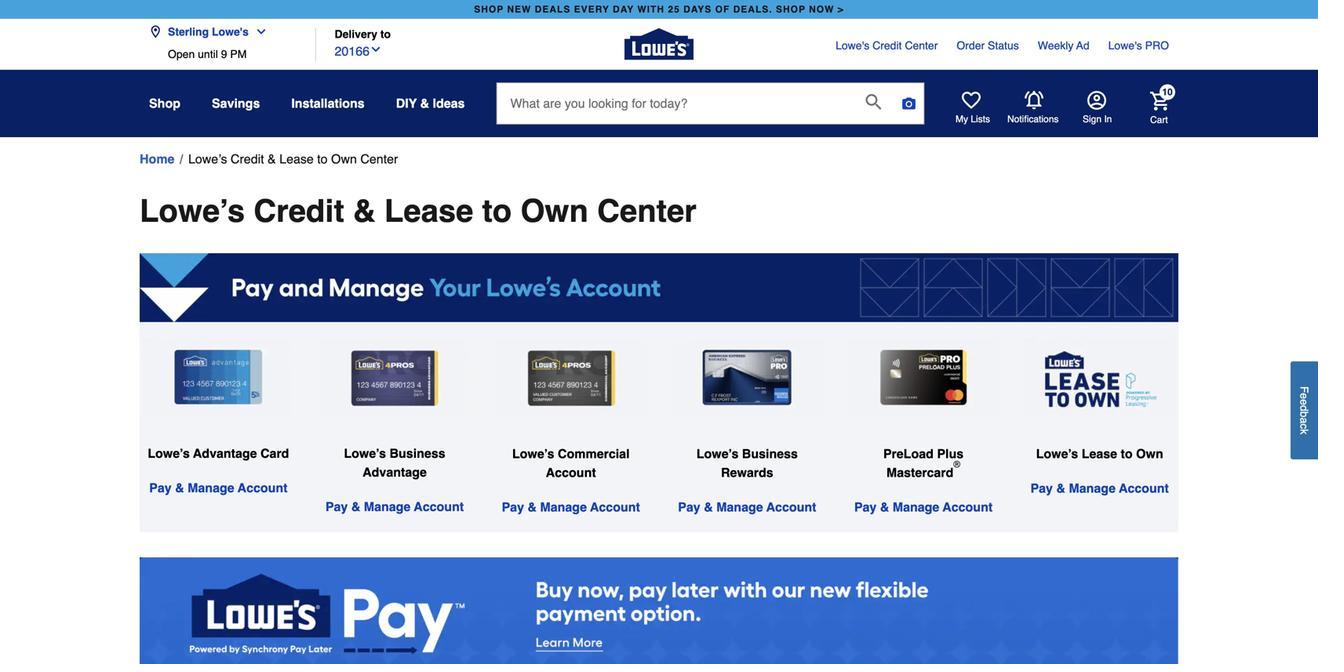 Task type: vqa. For each thing, say whether or not it's contained in the screenshot.
the topmost by
no



Task type: locate. For each thing, give the bounding box(es) containing it.
None search field
[[496, 82, 925, 139]]

pay
[[149, 481, 172, 495], [1031, 481, 1053, 496], [326, 500, 348, 514], [502, 500, 524, 515], [678, 500, 700, 515], [854, 500, 877, 515]]

account for lowe's commercial account
[[590, 500, 640, 515]]

lowe's inside sterling lowe's button
[[212, 26, 249, 38]]

credit for the lowe's credit center 'link'
[[873, 39, 902, 52]]

0 vertical spatial lease
[[279, 152, 314, 166]]

pay & manage account link for rewards
[[678, 500, 816, 515]]

1 vertical spatial lease
[[384, 193, 473, 229]]

pay & manage account link
[[149, 481, 288, 495], [1031, 481, 1169, 496], [326, 500, 464, 514], [502, 500, 640, 515], [678, 500, 816, 515], [854, 500, 993, 515]]

center inside 'link'
[[905, 39, 938, 52]]

f e e d b a c k button
[[1291, 362, 1318, 460]]

1 horizontal spatial lowe's
[[836, 39, 870, 52]]

lowe's lease to own. powered by progressive leasing. image
[[1024, 339, 1175, 417]]

1 vertical spatial credit
[[231, 152, 264, 166]]

weekly
[[1038, 39, 1074, 52]]

1 horizontal spatial center
[[597, 193, 697, 229]]

credit down lowe's credit & lease to own center link
[[254, 193, 344, 229]]

lowe's inside lowe's business advantage
[[344, 446, 386, 461]]

advantage
[[193, 446, 257, 461], [363, 465, 427, 480]]

of
[[715, 4, 730, 15]]

2 e from the top
[[1298, 400, 1311, 406]]

0 horizontal spatial advantage
[[193, 446, 257, 461]]

business
[[390, 446, 445, 461], [742, 447, 798, 461]]

lowe's inside the lowe's credit center 'link'
[[836, 39, 870, 52]]

pay & manage account link down lowe's lease to own
[[1031, 481, 1169, 496]]

a
[[1298, 418, 1311, 424]]

1 vertical spatial advantage
[[363, 465, 427, 480]]

now
[[809, 4, 834, 15]]

& for lowe's lease to own. powered by progressive leasing. image
[[1057, 481, 1066, 496]]

0 horizontal spatial lease
[[279, 152, 314, 166]]

to
[[380, 28, 391, 40], [317, 152, 328, 166], [482, 193, 512, 229], [1121, 447, 1133, 461]]

manage for advantage
[[364, 500, 411, 514]]

1 horizontal spatial business
[[742, 447, 798, 461]]

a gray and yellow lowe's 4 pros commercial account credit card. image
[[495, 339, 647, 417]]

c
[[1298, 424, 1311, 430]]

account
[[546, 466, 596, 480], [238, 481, 288, 495], [1119, 481, 1169, 496], [414, 500, 464, 514], [590, 500, 640, 515], [766, 500, 816, 515], [943, 500, 993, 515]]

manage down lowe's lease to own
[[1069, 481, 1116, 496]]

1 vertical spatial center
[[360, 152, 398, 166]]

my lists
[[956, 114, 990, 125]]

diy
[[396, 96, 417, 111]]

manage down rewards
[[716, 500, 763, 515]]

manage for rewards
[[716, 500, 763, 515]]

1 horizontal spatial shop
[[776, 4, 806, 15]]

credit up search image
[[873, 39, 902, 52]]

business for advantage
[[390, 446, 445, 461]]

shop button
[[149, 89, 180, 118]]

20166 button
[[335, 40, 382, 61]]

center up pay and manage your lowe's account. image
[[597, 193, 697, 229]]

credit inside 'link'
[[873, 39, 902, 52]]

pay & manage account link for account
[[502, 500, 640, 515]]

manage down lowe's commercial account
[[540, 500, 587, 515]]

credit
[[873, 39, 902, 52], [231, 152, 264, 166], [254, 193, 344, 229]]

2 horizontal spatial own
[[1136, 447, 1163, 461]]

lowe's for lowe's credit center
[[836, 39, 870, 52]]

0 vertical spatial credit
[[873, 39, 902, 52]]

lowe's
[[188, 152, 227, 166], [140, 193, 245, 229], [148, 446, 190, 461], [344, 446, 386, 461], [512, 447, 554, 461], [697, 447, 739, 461], [1036, 447, 1078, 461]]

own
[[331, 152, 357, 166], [520, 193, 588, 229], [1136, 447, 1163, 461]]

pay & manage account down lowe's lease to own
[[1031, 481, 1169, 496]]

lowe's down >
[[836, 39, 870, 52]]

search image
[[866, 94, 882, 110]]

business inside lowe's business advantage
[[390, 446, 445, 461]]

f e e d b a c k
[[1298, 387, 1311, 435]]

a black lowe's preload plus mastercard. image
[[848, 339, 999, 417]]

manage for to
[[1069, 481, 1116, 496]]

pay & manage account down lowe's advantage card
[[149, 481, 288, 495]]

manage
[[188, 481, 234, 495], [1069, 481, 1116, 496], [364, 500, 411, 514], [540, 500, 587, 515], [716, 500, 763, 515], [893, 500, 940, 515]]

lists
[[971, 114, 990, 125]]

home link
[[140, 150, 175, 169]]

2 horizontal spatial center
[[905, 39, 938, 52]]

lowe's inside lowe's commercial account
[[512, 447, 554, 461]]

a blue and yellow lowe's 4 pros business advantage credit card. image
[[319, 339, 470, 416]]

shop left the now
[[776, 4, 806, 15]]

lowe's left pro at the right top of page
[[1108, 39, 1142, 52]]

ideas
[[433, 96, 465, 111]]

sign in button
[[1083, 91, 1112, 126]]

lowe's up 9
[[212, 26, 249, 38]]

sign in
[[1083, 114, 1112, 125]]

9
[[221, 48, 227, 60]]

lowe's for a gray and yellow lowe's 4 pros commercial account credit card. image
[[512, 447, 554, 461]]

lowe's home improvement notification center image
[[1025, 91, 1044, 110]]

0 horizontal spatial own
[[331, 152, 357, 166]]

ad
[[1077, 39, 1090, 52]]

shop left new
[[474, 4, 504, 15]]

preload plus mastercard
[[883, 447, 964, 480]]

lowe's for lowe's pro
[[1108, 39, 1142, 52]]

pay & manage account link down lowe's commercial account
[[502, 500, 640, 515]]

1 horizontal spatial own
[[520, 193, 588, 229]]

pay & manage account down lowe's business advantage on the bottom
[[326, 500, 464, 514]]

pay & manage account link for to
[[1031, 481, 1169, 496]]

lowe's business advantage
[[344, 446, 445, 480]]

manage down lowe's business advantage on the bottom
[[364, 500, 411, 514]]

lowe's advantage card
[[148, 446, 289, 461]]

2 horizontal spatial lowe's
[[1108, 39, 1142, 52]]

deals
[[535, 4, 571, 15]]

2 horizontal spatial lease
[[1082, 447, 1117, 461]]

sign
[[1083, 114, 1102, 125]]

e
[[1298, 393, 1311, 400], [1298, 400, 1311, 406]]

pay for lowe's advantage card
[[149, 481, 172, 495]]

0 horizontal spatial business
[[390, 446, 445, 461]]

lowe's
[[212, 26, 249, 38], [836, 39, 870, 52], [1108, 39, 1142, 52]]

with
[[637, 4, 665, 15]]

credit down savings button on the top of page
[[231, 152, 264, 166]]

pay & manage account link down lowe's business advantage on the bottom
[[326, 500, 464, 514]]

k
[[1298, 430, 1311, 435]]

credit for lowe's credit & lease to own center link
[[231, 152, 264, 166]]

manage down lowe's advantage card
[[188, 481, 234, 495]]

business for rewards
[[742, 447, 798, 461]]

center left order
[[905, 39, 938, 52]]

account for lowe's business rewards
[[766, 500, 816, 515]]

&
[[420, 96, 429, 111], [268, 152, 276, 166], [353, 193, 376, 229], [175, 481, 184, 495], [1057, 481, 1066, 496], [351, 500, 360, 514], [528, 500, 537, 515], [704, 500, 713, 515], [880, 500, 889, 515]]

center down the diy
[[360, 152, 398, 166]]

preload
[[883, 447, 934, 461]]

installations button
[[291, 89, 365, 118]]

0 horizontal spatial lowe's
[[212, 26, 249, 38]]

2 vertical spatial own
[[1136, 447, 1163, 461]]

pay & manage account down lowe's commercial account
[[502, 500, 640, 515]]

0 vertical spatial center
[[905, 39, 938, 52]]

pay for lowe's commercial account
[[502, 500, 524, 515]]

manage down mastercard
[[893, 500, 940, 515]]

2 vertical spatial lease
[[1082, 447, 1117, 461]]

pm
[[230, 48, 247, 60]]

0 vertical spatial lowe's credit & lease to own center
[[188, 152, 398, 166]]

pay & manage account
[[149, 481, 288, 495], [1031, 481, 1169, 496], [326, 500, 464, 514], [502, 500, 640, 515], [678, 500, 816, 515], [854, 500, 993, 515]]

0 vertical spatial advantage
[[193, 446, 257, 461]]

pay & manage account link down lowe's advantage card
[[149, 481, 288, 495]]

e up "b"
[[1298, 400, 1311, 406]]

lowe's credit & lease to own center
[[188, 152, 398, 166], [140, 193, 697, 229]]

pay & manage account for to
[[1031, 481, 1169, 496]]

location image
[[149, 26, 162, 38]]

business inside lowe's business rewards
[[742, 447, 798, 461]]

shop
[[149, 96, 180, 111]]

lowe's business rewards
[[697, 447, 798, 480]]

pay for lowe's lease to own
[[1031, 481, 1053, 496]]

shop
[[474, 4, 504, 15], [776, 4, 806, 15]]

®
[[954, 459, 961, 470]]

pro
[[1145, 39, 1169, 52]]

open
[[168, 48, 195, 60]]

lowe's for lowe's lease to own. powered by progressive leasing. image
[[1036, 447, 1078, 461]]

center
[[905, 39, 938, 52], [360, 152, 398, 166], [597, 193, 697, 229]]

lowe's home improvement cart image
[[1150, 92, 1169, 110]]

mastercard
[[887, 466, 954, 480]]

pay & manage account link down rewards
[[678, 500, 816, 515]]

lowe's inside lowe's business rewards
[[697, 447, 739, 461]]

1 vertical spatial lowe's credit & lease to own center
[[140, 193, 697, 229]]

pay for lowe's business rewards
[[678, 500, 700, 515]]

0 horizontal spatial shop
[[474, 4, 504, 15]]

camera image
[[901, 96, 917, 111]]

e up d
[[1298, 393, 1311, 400]]

lease
[[279, 152, 314, 166], [384, 193, 473, 229], [1082, 447, 1117, 461]]

pay & manage account down rewards
[[678, 500, 816, 515]]

lowe's inside lowe's pro link
[[1108, 39, 1142, 52]]

1 horizontal spatial advantage
[[363, 465, 427, 480]]



Task type: describe. For each thing, give the bounding box(es) containing it.
lowe's for a silver and blue lowe's business rewards credit card. image
[[697, 447, 739, 461]]

deals.
[[733, 4, 773, 15]]

cart
[[1150, 114, 1168, 125]]

account for lowe's business advantage
[[414, 500, 464, 514]]

d
[[1298, 406, 1311, 412]]

pay & manage account for card
[[149, 481, 288, 495]]

manage for card
[[188, 481, 234, 495]]

account for lowe's lease to own
[[1119, 481, 1169, 496]]

lowe's home improvement lists image
[[962, 91, 981, 110]]

a silver and blue lowe's business rewards credit card. image
[[672, 339, 823, 417]]

1 vertical spatial own
[[520, 193, 588, 229]]

lowe's pro link
[[1108, 38, 1169, 53]]

pay & manage account link down mastercard
[[854, 500, 993, 515]]

advantage inside lowe's business advantage
[[363, 465, 427, 480]]

lowe's credit center
[[836, 39, 938, 52]]

Search Query text field
[[497, 83, 853, 124]]

card
[[261, 446, 289, 461]]

order status link
[[957, 38, 1019, 53]]

pay & manage account for advantage
[[326, 500, 464, 514]]

pay & manage account for rewards
[[678, 500, 816, 515]]

lowe's pro
[[1108, 39, 1169, 52]]

sterling lowe's
[[168, 26, 249, 38]]

b
[[1298, 412, 1311, 418]]

home
[[140, 152, 175, 166]]

lowe's commercial account
[[512, 447, 630, 480]]

delivery to
[[335, 28, 391, 40]]

days
[[684, 4, 712, 15]]

rewards
[[721, 466, 773, 480]]

1 horizontal spatial lease
[[384, 193, 473, 229]]

1 e from the top
[[1298, 393, 1311, 400]]

25
[[668, 4, 680, 15]]

2 vertical spatial center
[[597, 193, 697, 229]]

weekly ad link
[[1038, 38, 1090, 53]]

until
[[198, 48, 218, 60]]

pay & manage account link for card
[[149, 481, 288, 495]]

pay and manage your lowe's account. image
[[140, 253, 1179, 323]]

lowe's credit & lease to own center link
[[188, 150, 398, 169]]

day
[[613, 4, 634, 15]]

shop new deals every day with 25 days of deals. shop now > link
[[471, 0, 847, 19]]

2 vertical spatial credit
[[254, 193, 344, 229]]

chevron down image
[[249, 26, 268, 38]]

1 shop from the left
[[474, 4, 504, 15]]

pay for lowe's business advantage
[[326, 500, 348, 514]]

lowe's pay. buy now, pay later with our new flexible payment option. image
[[140, 558, 1179, 665]]

lowe's for a blue lowe's advantage credit card. image on the bottom of page
[[148, 446, 190, 461]]

pay & manage account link for advantage
[[326, 500, 464, 514]]

commercial
[[558, 447, 630, 461]]

& for a gray and yellow lowe's 4 pros commercial account credit card. image
[[528, 500, 537, 515]]

lowe's home improvement logo image
[[625, 10, 694, 79]]

in
[[1104, 114, 1112, 125]]

lowe's credit center link
[[836, 38, 938, 53]]

shop new deals every day with 25 days of deals. shop now >
[[474, 4, 844, 15]]

chevron down image
[[370, 43, 382, 56]]

every
[[574, 4, 610, 15]]

weekly ad
[[1038, 39, 1090, 52]]

sterling
[[168, 26, 209, 38]]

& inside button
[[420, 96, 429, 111]]

account inside lowe's commercial account
[[546, 466, 596, 480]]

sterling lowe's button
[[149, 16, 274, 48]]

pay & manage account down mastercard
[[854, 500, 993, 515]]

delivery
[[335, 28, 377, 40]]

10
[[1162, 87, 1173, 98]]

my lists link
[[956, 91, 990, 126]]

a blue lowe's advantage credit card. image
[[143, 339, 294, 416]]

new
[[507, 4, 532, 15]]

savings
[[212, 96, 260, 111]]

& for a blue and yellow lowe's 4 pros business advantage credit card. image
[[351, 500, 360, 514]]

diy & ideas button
[[396, 89, 465, 118]]

f
[[1298, 387, 1311, 393]]

order status
[[957, 39, 1019, 52]]

lowe's home improvement account image
[[1088, 91, 1106, 110]]

diy & ideas
[[396, 96, 465, 111]]

open until 9 pm
[[168, 48, 247, 60]]

installations
[[291, 96, 365, 111]]

lowe's for a blue and yellow lowe's 4 pros business advantage credit card. image
[[344, 446, 386, 461]]

plus
[[937, 447, 964, 461]]

order
[[957, 39, 985, 52]]

0 vertical spatial own
[[331, 152, 357, 166]]

2 shop from the left
[[776, 4, 806, 15]]

status
[[988, 39, 1019, 52]]

account for lowe's advantage card
[[238, 481, 288, 495]]

notifications
[[1008, 114, 1059, 125]]

manage for account
[[540, 500, 587, 515]]

20166
[[335, 44, 370, 58]]

& for the a black lowe's preload plus mastercard. image
[[880, 500, 889, 515]]

0 horizontal spatial center
[[360, 152, 398, 166]]

lowe's lease to own
[[1036, 447, 1163, 461]]

savings button
[[212, 89, 260, 118]]

& for a silver and blue lowe's business rewards credit card. image
[[704, 500, 713, 515]]

my
[[956, 114, 968, 125]]

& for a blue lowe's advantage credit card. image on the bottom of page
[[175, 481, 184, 495]]

pay & manage account for account
[[502, 500, 640, 515]]

>
[[838, 4, 844, 15]]



